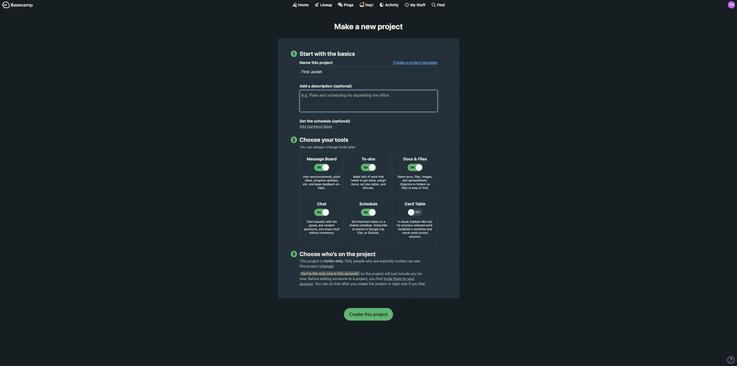 Task type: describe. For each thing, give the bounding box(es) containing it.
events
[[356, 228, 365, 231]]

and inside share docs, files, images, and spreadsheets. organize in folders so they're easy to find.
[[402, 179, 408, 182]]

ask
[[319, 224, 323, 227]]

the inside the chat casually with the group, ask random questions, and share stuff without ceremony.
[[332, 220, 337, 224]]

the inside so the project will just include you for now. before adding someone to a project, you first
[[366, 272, 371, 276]]

0 vertical spatial this
[[311, 61, 318, 65]]

2 horizontal spatial this
[[338, 272, 344, 276]]

hey! button
[[359, 2, 373, 7]]

find button
[[431, 2, 445, 7]]

now.
[[300, 277, 307, 281]]

0 horizontal spatial in
[[334, 272, 337, 276]]

pings button
[[338, 2, 354, 7]]

change )
[[320, 264, 334, 269]]

that for work
[[378, 175, 384, 179]]

choose for choose your tools
[[300, 136, 320, 143]]

get
[[363, 179, 368, 182]]

message
[[307, 157, 324, 162]]

set for important
[[352, 220, 356, 224]]

dates,
[[371, 183, 380, 186]]

so inside so the project will just include you for now. before adding someone to a project, you first
[[361, 272, 365, 276]]

a visual, kanban-like tool for process-oriented work. establish a workflow and move cards across columns.
[[397, 220, 433, 239]]

on inside set important dates on a shared schedule. subscribe to events in google cal, ical, or outlook.
[[379, 220, 383, 224]]

project up who
[[357, 251, 376, 258]]

or inside set important dates on a shared schedule. subscribe to events in google cal, ical, or outlook.
[[364, 231, 367, 235]]

you can always change tools later.
[[300, 145, 356, 149]]

this project is invite-only.
[[300, 259, 344, 264]]

the right create
[[369, 282, 374, 286]]

my stuff button
[[404, 2, 425, 7]]

on-
[[336, 183, 341, 186]]

this inside only people who are explicitly invited can see this project (
[[300, 264, 306, 269]]

0 vertical spatial tools
[[335, 136, 348, 143]]

set
[[360, 183, 365, 186]]

stuff
[[333, 228, 340, 231]]

feedback
[[322, 183, 335, 186]]

people
[[353, 259, 365, 264]]

only
[[345, 259, 352, 264]]

this
[[300, 259, 307, 264]]

share
[[398, 175, 405, 179]]

process-
[[402, 224, 414, 227]]

workflow
[[414, 228, 426, 231]]

subscribe
[[374, 224, 387, 227]]

kanban-
[[410, 220, 422, 224]]

create
[[393, 61, 405, 65]]

who
[[366, 259, 373, 264]]

move
[[402, 231, 410, 235]]

account
[[300, 282, 313, 286]]

invite them to your account link
[[300, 277, 415, 286]]

docs,
[[406, 175, 414, 179]]

cards
[[410, 231, 418, 235]]

oriented
[[414, 224, 425, 227]]

share
[[325, 228, 332, 231]]

make for make lists of work that needs to get done, assign items, set due dates, and discuss.
[[353, 175, 360, 179]]

right
[[392, 282, 400, 286]]

casually
[[314, 220, 325, 224]]

2
[[293, 138, 295, 142]]

my stuff
[[410, 3, 425, 7]]

main element
[[0, 0, 737, 9]]

and inside the chat casually with the group, ask random questions, and share stuff without ceremony.
[[319, 228, 324, 231]]

the up the only
[[346, 251, 355, 258]]

project left template at the right
[[409, 61, 421, 65]]

switch accounts image
[[2, 1, 33, 9]]

explicitly
[[380, 259, 394, 264]]

outlook.
[[368, 231, 379, 235]]

chat for chat
[[317, 202, 326, 207]]

schedule
[[314, 119, 331, 123]]

invite
[[384, 277, 393, 281]]

a inside set important dates on a shared schedule. subscribe to events in google cal, ical, or outlook.
[[384, 220, 385, 224]]

set for the
[[300, 119, 306, 123]]

in inside share docs, files, images, and spreadsheets. organize in folders so they're easy to find.
[[413, 183, 416, 186]]

share docs, files, images, and spreadsheets. organize in folders so they're easy to find.
[[398, 175, 433, 190]]

Name this project text field
[[300, 67, 438, 77]]

spreadsheets.
[[408, 179, 428, 182]]

for inside a visual, kanban-like tool for process-oriented work. establish a workflow and move cards across columns.
[[397, 224, 401, 227]]

only.
[[335, 259, 344, 264]]

like
[[422, 220, 426, 224]]

so inside share docs, files, images, and spreadsheets. organize in folders so they're easy to find.
[[427, 183, 430, 186]]

schedule.
[[360, 224, 373, 227]]

who's
[[322, 251, 337, 258]]

first
[[376, 277, 383, 281]]

set important dates on a shared schedule. subscribe to events in google cal, ical, or outlook.
[[349, 220, 387, 235]]

before
[[308, 277, 319, 281]]

ceremony.
[[320, 231, 334, 235]]

ideas,
[[305, 179, 313, 182]]

1
[[293, 51, 295, 56]]

table
[[415, 202, 426, 207]]

chat casually with the group, ask random questions, and share stuff without ceremony.
[[304, 220, 340, 235]]

choose for choose who's on the project
[[300, 251, 320, 258]]

is
[[320, 259, 323, 264]]

google
[[369, 228, 379, 231]]

make for make a new project
[[334, 22, 354, 31]]

1 vertical spatial tools
[[339, 145, 347, 149]]

cal,
[[379, 228, 385, 231]]

etc.
[[303, 183, 308, 186]]

chat for chat casually with the group, ask random questions, and share stuff without ceremony.
[[307, 220, 313, 224]]

template
[[422, 61, 438, 65]]

home
[[298, 3, 309, 7]]

a inside a visual, kanban-like tool for process-oriented work. establish a workflow and move cards across columns.
[[411, 228, 413, 231]]

0 horizontal spatial your
[[322, 136, 334, 143]]

invited
[[395, 259, 406, 264]]

home link
[[292, 2, 309, 7]]

one
[[327, 272, 333, 276]]

of
[[367, 175, 370, 179]]

just
[[391, 272, 397, 276]]

(
[[319, 264, 320, 269]]

announcements,
[[310, 175, 333, 179]]

1 vertical spatial on
[[338, 251, 345, 258]]

name this project
[[300, 61, 333, 65]]

(optional) for set the schedule (optional) add start/end dates
[[332, 119, 350, 123]]

discuss.
[[363, 186, 374, 190]]

add inside set the schedule (optional) add start/end dates
[[300, 124, 306, 129]]

organize
[[400, 183, 412, 186]]

folders
[[417, 183, 426, 186]]

to inside so the project will just include you for now. before adding someone to a project, you first
[[349, 277, 352, 281]]

0 vertical spatial can
[[307, 145, 313, 149]]



Task type: vqa. For each thing, say whether or not it's contained in the screenshot.
the bottommost design
no



Task type: locate. For each thing, give the bounding box(es) containing it.
on up the only.
[[338, 251, 345, 258]]

can down adding on the left of page
[[322, 282, 328, 286]]

the up random
[[332, 220, 337, 224]]

choose up this
[[300, 251, 320, 258]]

1 vertical spatial chat
[[307, 220, 313, 224]]

always
[[314, 145, 325, 149]]

this right name
[[311, 61, 318, 65]]

and
[[402, 179, 408, 182], [309, 183, 314, 186], [381, 183, 386, 186], [319, 228, 324, 231], [427, 228, 432, 231]]

dates up subscribe
[[371, 220, 379, 224]]

your inside invite them to your account
[[407, 277, 415, 281]]

0 horizontal spatial or
[[364, 231, 367, 235]]

2 horizontal spatial in
[[413, 183, 416, 186]]

in right one
[[334, 272, 337, 276]]

dates
[[323, 124, 332, 129], [371, 220, 379, 224]]

0 horizontal spatial dates
[[323, 124, 332, 129]]

do
[[329, 282, 333, 286]]

progress
[[314, 179, 326, 182]]

can left always
[[307, 145, 313, 149]]

0 horizontal spatial this
[[300, 264, 306, 269]]

make inside make lists of work that needs to get done, assign items, set due dates, and discuss.
[[353, 175, 360, 179]]

0 horizontal spatial on
[[338, 251, 345, 258]]

dos
[[368, 157, 375, 162]]

dates down schedule
[[323, 124, 332, 129]]

if
[[409, 282, 411, 286]]

important
[[357, 220, 370, 224]]

dates inside set important dates on a shared schedule. subscribe to events in google cal, ical, or outlook.
[[371, 220, 379, 224]]

2 add from the top
[[300, 124, 306, 129]]

that inside make lists of work that needs to get done, assign items, set due dates, and discuss.
[[378, 175, 384, 179]]

and down ask
[[319, 228, 324, 231]]

to
[[360, 179, 363, 182], [419, 186, 422, 190], [352, 228, 355, 231], [349, 277, 352, 281], [403, 277, 406, 281]]

2 horizontal spatial can
[[407, 259, 413, 264]]

0 vertical spatial you
[[300, 145, 306, 149]]

0 horizontal spatial for
[[397, 224, 401, 227]]

for inside so the project will just include you for now. before adding someone to a project, you first
[[418, 272, 422, 276]]

only people who are explicitly invited can see this project (
[[300, 259, 420, 269]]

hey!
[[365, 3, 373, 7]]

pitch
[[333, 175, 340, 179]]

project left '('
[[307, 264, 318, 269]]

.
[[313, 282, 314, 286]]

1 horizontal spatial in
[[366, 228, 368, 231]]

a up 'cards' at the bottom
[[411, 228, 413, 231]]

0 vertical spatial on
[[379, 220, 383, 224]]

add a description (optional)
[[300, 84, 352, 88]]

name
[[300, 61, 311, 65]]

1 horizontal spatial or
[[388, 282, 391, 286]]

find
[[437, 3, 445, 7]]

files
[[418, 157, 427, 162]]

to down shared
[[352, 228, 355, 231]]

1 horizontal spatial for
[[418, 272, 422, 276]]

them
[[394, 277, 402, 281]]

2 vertical spatial in
[[334, 272, 337, 276]]

include
[[398, 272, 410, 276]]

start with the basics
[[300, 50, 355, 57]]

can left see
[[407, 259, 413, 264]]

docs
[[403, 157, 413, 162]]

and down assign
[[381, 183, 386, 186]]

so
[[427, 183, 430, 186], [361, 272, 365, 276]]

create
[[357, 282, 368, 286]]

make down pings 'popup button'
[[334, 22, 354, 31]]

0 vertical spatial dates
[[323, 124, 332, 129]]

0 vertical spatial so
[[427, 183, 430, 186]]

0 horizontal spatial set
[[300, 119, 306, 123]]

and inside post announcements, pitch ideas, progress updates, etc. and keep feedback on- topic.
[[309, 183, 314, 186]]

find.
[[423, 186, 429, 190]]

the up the before
[[313, 272, 318, 276]]

on up subscribe
[[379, 220, 383, 224]]

1 horizontal spatial chat
[[317, 202, 326, 207]]

2 vertical spatial can
[[322, 282, 328, 286]]

tools left later.
[[339, 145, 347, 149]]

dates inside set the schedule (optional) add start/end dates
[[323, 124, 332, 129]]

with inside the chat casually with the group, ask random questions, and share stuff without ceremony.
[[326, 220, 332, 224]]

so up project,
[[361, 272, 365, 276]]

topic.
[[318, 186, 326, 190]]

0 vertical spatial your
[[322, 136, 334, 143]]

in up easy
[[413, 183, 416, 186]]

and down ideas,
[[309, 183, 314, 186]]

project left 'is'
[[308, 259, 319, 264]]

like!
[[419, 282, 425, 286]]

to inside set important dates on a shared schedule. subscribe to events in google cal, ical, or outlook.
[[352, 228, 355, 231]]

that down someone
[[334, 282, 341, 286]]

done,
[[369, 179, 376, 182]]

activity link
[[379, 2, 399, 7]]

1 horizontal spatial that
[[378, 175, 384, 179]]

0 vertical spatial change
[[326, 145, 338, 149]]

a up subscribe
[[384, 220, 385, 224]]

project inside only people who are explicitly invited can see this project (
[[307, 264, 318, 269]]

project down start with the basics
[[319, 61, 333, 65]]

create a project template
[[393, 61, 438, 65]]

1 vertical spatial can
[[407, 259, 413, 264]]

post
[[303, 175, 309, 179]]

description
[[311, 84, 333, 88]]

random
[[324, 224, 335, 227]]

on
[[379, 220, 383, 224], [338, 251, 345, 258]]

questions,
[[304, 228, 318, 231]]

in down schedule.
[[366, 228, 368, 231]]

add left start/end
[[300, 124, 306, 129]]

1 horizontal spatial your
[[407, 277, 415, 281]]

the inside set the schedule (optional) add start/end dates
[[307, 119, 313, 123]]

1 vertical spatial with
[[326, 220, 332, 224]]

items,
[[351, 183, 360, 186]]

1 vertical spatial dates
[[371, 220, 379, 224]]

to inside invite them to your account
[[403, 277, 406, 281]]

docs & files
[[403, 157, 427, 162]]

choose who's on the project
[[300, 251, 376, 258]]

invite-
[[324, 259, 335, 264]]

or down invite
[[388, 282, 391, 286]]

with up random
[[326, 220, 332, 224]]

this down this
[[300, 264, 306, 269]]

to-dos
[[362, 157, 375, 162]]

a left description
[[308, 84, 310, 88]]

that up assign
[[378, 175, 384, 179]]

chat inside the chat casually with the group, ask random questions, and share stuff without ceremony.
[[307, 220, 313, 224]]

for up like!
[[418, 272, 422, 276]]

1 vertical spatial make
[[353, 175, 360, 179]]

to up "now"
[[403, 277, 406, 281]]

chat down "topic." in the bottom of the page
[[317, 202, 326, 207]]

a inside so the project will just include you for now. before adding someone to a project, you first
[[353, 277, 355, 281]]

0 vertical spatial in
[[413, 183, 416, 186]]

1 horizontal spatial set
[[352, 220, 356, 224]]

set up add start/end dates link
[[300, 119, 306, 123]]

make a new project
[[334, 22, 403, 31]]

1 choose from the top
[[300, 136, 320, 143]]

can inside only people who are explicitly invited can see this project (
[[407, 259, 413, 264]]

tool
[[427, 220, 432, 224]]

to inside share docs, files, images, and spreadsheets. organize in folders so they're easy to find.
[[419, 186, 422, 190]]

that for do
[[334, 282, 341, 286]]

1 vertical spatial (optional)
[[332, 119, 350, 123]]

post announcements, pitch ideas, progress updates, etc. and keep feedback on- topic.
[[303, 175, 341, 190]]

with up name this project
[[314, 50, 326, 57]]

0 horizontal spatial chat
[[307, 220, 313, 224]]

you right the if
[[412, 282, 418, 286]]

1 horizontal spatial on
[[379, 220, 383, 224]]

1 vertical spatial in
[[366, 228, 368, 231]]

adding
[[320, 277, 331, 281]]

Add a description (optional) text field
[[300, 90, 438, 112]]

in inside set important dates on a shared schedule. subscribe to events in google cal, ical, or outlook.
[[366, 228, 368, 231]]

0 vertical spatial set
[[300, 119, 306, 123]]

0 vertical spatial chat
[[317, 202, 326, 207]]

the up start/end
[[307, 119, 313, 123]]

a right create
[[406, 61, 408, 65]]

(optional) for add a description (optional)
[[333, 84, 352, 88]]

and inside a visual, kanban-like tool for process-oriented work. establish a workflow and move cards across columns.
[[427, 228, 432, 231]]

2 choose from the top
[[300, 251, 320, 258]]

the up project,
[[366, 272, 371, 276]]

project
[[378, 22, 403, 31], [319, 61, 333, 65], [409, 61, 421, 65], [357, 251, 376, 258], [308, 259, 319, 264], [307, 264, 318, 269], [372, 272, 384, 276], [375, 282, 387, 286]]

1 vertical spatial choose
[[300, 251, 320, 258]]

project down activity link
[[378, 22, 403, 31]]

1 vertical spatial your
[[407, 277, 415, 281]]

images,
[[422, 175, 433, 179]]

add left description
[[300, 84, 307, 88]]

invite them to your account
[[300, 277, 415, 286]]

to inside make lists of work that needs to get done, assign items, set due dates, and discuss.
[[360, 179, 363, 182]]

&
[[414, 157, 417, 162]]

make up needs
[[353, 175, 360, 179]]

ical,
[[357, 231, 363, 235]]

this up someone
[[338, 272, 344, 276]]

change
[[326, 145, 338, 149], [320, 264, 333, 269]]

0 vertical spatial add
[[300, 84, 307, 88]]

to down account,
[[349, 277, 352, 281]]

1 vertical spatial set
[[352, 220, 356, 224]]

a left new
[[355, 22, 359, 31]]

now
[[401, 282, 408, 286]]

tyler black image
[[728, 1, 735, 8]]

tools
[[335, 136, 348, 143], [339, 145, 347, 149]]

and up organize
[[402, 179, 408, 182]]

1 vertical spatial or
[[388, 282, 391, 286]]

0 vertical spatial that
[[378, 175, 384, 179]]

0 vertical spatial for
[[397, 224, 401, 227]]

are
[[374, 259, 379, 264]]

)
[[333, 264, 334, 269]]

1 vertical spatial for
[[418, 272, 422, 276]]

a down account,
[[353, 277, 355, 281]]

you up . you can do that after you create the project or right now if you like!
[[369, 277, 375, 281]]

change down "invite-"
[[320, 264, 333, 269]]

a
[[355, 22, 359, 31], [406, 61, 408, 65], [308, 84, 310, 88], [384, 220, 385, 224], [411, 228, 413, 231], [353, 277, 355, 281]]

establish
[[398, 228, 411, 231]]

and inside make lists of work that needs to get done, assign items, set due dates, and discuss.
[[381, 183, 386, 186]]

new
[[361, 22, 376, 31]]

lineup link
[[314, 2, 332, 7]]

project up first
[[372, 272, 384, 276]]

set inside set important dates on a shared schedule. subscribe to events in google cal, ical, or outlook.
[[352, 220, 356, 224]]

1 horizontal spatial you
[[315, 282, 321, 286]]

or
[[364, 231, 367, 235], [388, 282, 391, 286]]

to up set
[[360, 179, 363, 182]]

0 vertical spatial or
[[364, 231, 367, 235]]

1 vertical spatial so
[[361, 272, 365, 276]]

to down folders
[[419, 186, 422, 190]]

for down a
[[397, 224, 401, 227]]

your up the if
[[407, 277, 415, 281]]

project inside so the project will just include you for now. before adding someone to a project, you first
[[372, 272, 384, 276]]

1 vertical spatial that
[[334, 282, 341, 286]]

chat up 'group,' on the bottom of page
[[307, 220, 313, 224]]

due
[[365, 183, 371, 186]]

0 horizontal spatial you
[[300, 145, 306, 149]]

. you can do that after you create the project or right now if you like!
[[313, 282, 425, 286]]

1 horizontal spatial dates
[[371, 220, 379, 224]]

choose up always
[[300, 136, 320, 143]]

set inside set the schedule (optional) add start/end dates
[[300, 119, 306, 123]]

they're
[[402, 186, 411, 190]]

(optional) inside set the schedule (optional) add start/end dates
[[332, 119, 350, 123]]

the left basics
[[327, 50, 336, 57]]

0 vertical spatial with
[[314, 50, 326, 57]]

your
[[322, 136, 334, 143], [407, 277, 415, 281]]

0 vertical spatial make
[[334, 22, 354, 31]]

2 vertical spatial this
[[338, 272, 344, 276]]

1 horizontal spatial can
[[322, 282, 328, 286]]

0 vertical spatial (optional)
[[333, 84, 352, 88]]

1 add from the top
[[300, 84, 307, 88]]

add start/end dates link
[[300, 124, 332, 129]]

tools up later.
[[335, 136, 348, 143]]

project down first
[[375, 282, 387, 286]]

1 horizontal spatial this
[[311, 61, 318, 65]]

change down choose your tools
[[326, 145, 338, 149]]

set up shared
[[352, 220, 356, 224]]

(optional) right description
[[333, 84, 352, 88]]

or right ical,
[[364, 231, 367, 235]]

card table
[[405, 202, 426, 207]]

1 horizontal spatial so
[[427, 183, 430, 186]]

start/end
[[307, 124, 322, 129]]

you right after
[[351, 282, 357, 286]]

updates,
[[327, 179, 339, 182]]

you right .
[[315, 282, 321, 286]]

in
[[413, 183, 416, 186], [366, 228, 368, 231], [334, 272, 337, 276]]

activity
[[385, 3, 399, 7]]

your up you can always change tools later.
[[322, 136, 334, 143]]

and down work.
[[427, 228, 432, 231]]

choose your tools
[[300, 136, 348, 143]]

so up find.
[[427, 183, 430, 186]]

0 horizontal spatial so
[[361, 272, 365, 276]]

1 vertical spatial change
[[320, 264, 333, 269]]

visual,
[[401, 220, 409, 224]]

set the schedule (optional) add start/end dates
[[300, 119, 350, 129]]

0 horizontal spatial can
[[307, 145, 313, 149]]

you left always
[[300, 145, 306, 149]]

None submit
[[344, 308, 393, 321]]

1 vertical spatial this
[[300, 264, 306, 269]]

1 vertical spatial add
[[300, 124, 306, 129]]

0 horizontal spatial that
[[334, 282, 341, 286]]

account,
[[345, 272, 359, 276]]

1 vertical spatial you
[[315, 282, 321, 286]]

you right include
[[411, 272, 417, 276]]

(optional) right schedule
[[332, 119, 350, 123]]

create a project template link
[[393, 61, 438, 65]]

0 vertical spatial choose
[[300, 136, 320, 143]]



